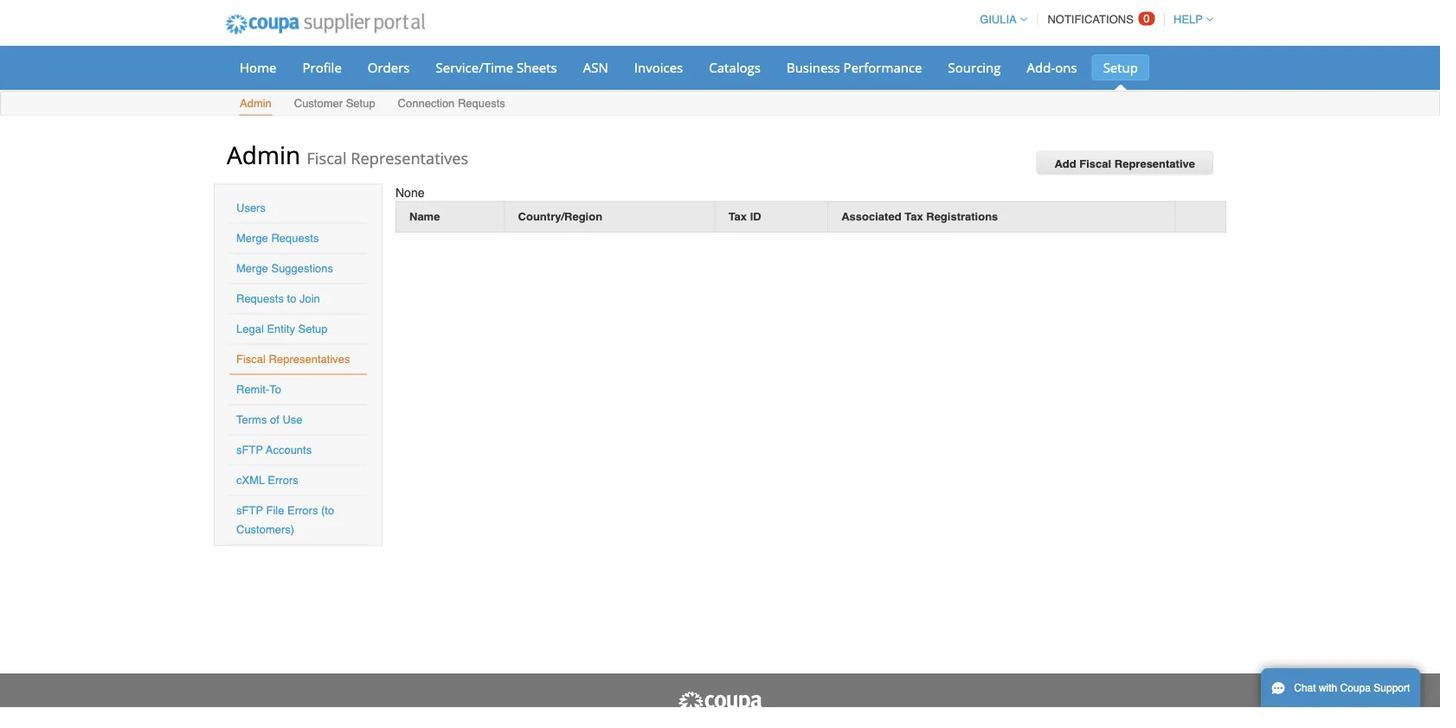 Task type: describe. For each thing, give the bounding box(es) containing it.
terms of use link
[[236, 414, 303, 427]]

home
[[240, 58, 277, 76]]

orders link
[[356, 55, 421, 80]]

merge for merge requests
[[236, 232, 268, 245]]

fiscal for add
[[1080, 158, 1111, 171]]

representatives inside admin fiscal representatives
[[351, 147, 468, 169]]

merge requests
[[236, 232, 319, 245]]

admin link
[[239, 93, 273, 116]]

connection requests
[[398, 97, 505, 110]]

profile
[[302, 58, 342, 76]]

legal
[[236, 323, 264, 336]]

associated tax registrations
[[841, 210, 998, 223]]

to
[[269, 383, 281, 396]]

business performance link
[[775, 55, 933, 80]]

file
[[266, 505, 284, 518]]

service/time sheets link
[[425, 55, 568, 80]]

name
[[409, 210, 440, 223]]

sftp for sftp accounts
[[236, 444, 263, 457]]

2 vertical spatial requests
[[236, 293, 284, 306]]

add-ons link
[[1016, 55, 1088, 80]]

registrations
[[926, 210, 998, 223]]

none
[[396, 186, 425, 200]]

performance
[[844, 58, 922, 76]]

associated
[[841, 210, 902, 223]]

service/time sheets
[[436, 58, 557, 76]]

terms
[[236, 414, 267, 427]]

legal entity setup
[[236, 323, 328, 336]]

0 vertical spatial errors
[[268, 474, 298, 487]]

sheets
[[517, 58, 557, 76]]

chat with coupa support
[[1294, 683, 1410, 695]]

add-
[[1027, 58, 1055, 76]]

sftp file errors (to customers) link
[[236, 505, 334, 537]]

fiscal representatives
[[236, 353, 350, 366]]

1 horizontal spatial coupa supplier portal image
[[677, 692, 763, 709]]

0
[[1144, 12, 1150, 25]]

requests to join link
[[236, 293, 320, 306]]

with
[[1319, 683, 1337, 695]]

sftp for sftp file errors (to customers)
[[236, 505, 263, 518]]

sourcing link
[[937, 55, 1012, 80]]

1 tax from the left
[[728, 210, 747, 223]]

service/time
[[436, 58, 513, 76]]

admin for admin fiscal representatives
[[227, 138, 301, 171]]

tax id
[[728, 210, 761, 223]]

merge suggestions link
[[236, 262, 333, 275]]

suggestions
[[271, 262, 333, 275]]

(to
[[321, 505, 334, 518]]

sftp file errors (to customers)
[[236, 505, 334, 537]]

catalogs
[[709, 58, 761, 76]]

navigation containing notifications 0
[[972, 3, 1213, 36]]

home link
[[228, 55, 288, 80]]

connection requests link
[[397, 93, 506, 116]]

remit-to link
[[236, 383, 281, 396]]

add
[[1055, 158, 1076, 171]]

fiscal representatives link
[[236, 353, 350, 366]]

1 vertical spatial representatives
[[269, 353, 350, 366]]

giulia link
[[972, 13, 1027, 26]]

country/region
[[518, 210, 602, 223]]

add fiscal representative
[[1055, 158, 1195, 171]]

chat with coupa support button
[[1261, 669, 1421, 709]]

cxml errors link
[[236, 474, 298, 487]]

merge requests link
[[236, 232, 319, 245]]



Task type: vqa. For each thing, say whether or not it's contained in the screenshot.
accounts. at the top right of the page
no



Task type: locate. For each thing, give the bounding box(es) containing it.
asn link
[[572, 55, 620, 80]]

customer
[[294, 97, 343, 110]]

2 sftp from the top
[[236, 505, 263, 518]]

profile link
[[291, 55, 353, 80]]

invoices link
[[623, 55, 694, 80]]

0 vertical spatial merge
[[236, 232, 268, 245]]

setup down "join"
[[298, 323, 328, 336]]

sftp inside sftp file errors (to customers)
[[236, 505, 263, 518]]

0 vertical spatial sftp
[[236, 444, 263, 457]]

requests for merge requests
[[271, 232, 319, 245]]

sftp accounts
[[236, 444, 312, 457]]

ons
[[1055, 58, 1077, 76]]

fiscal down customer setup link in the top left of the page
[[307, 147, 347, 169]]

2 tax from the left
[[905, 210, 923, 223]]

1 sftp from the top
[[236, 444, 263, 457]]

requests to join
[[236, 293, 320, 306]]

add-ons
[[1027, 58, 1077, 76]]

1 horizontal spatial setup
[[346, 97, 375, 110]]

requests down service/time
[[458, 97, 505, 110]]

representatives
[[351, 147, 468, 169], [269, 353, 350, 366]]

1 horizontal spatial tax
[[905, 210, 923, 223]]

sftp accounts link
[[236, 444, 312, 457]]

admin
[[240, 97, 272, 110], [227, 138, 301, 171]]

1 vertical spatial coupa supplier portal image
[[677, 692, 763, 709]]

merge suggestions
[[236, 262, 333, 275]]

0 horizontal spatial fiscal
[[236, 353, 266, 366]]

2 horizontal spatial setup
[[1103, 58, 1138, 76]]

chat
[[1294, 683, 1316, 695]]

0 horizontal spatial coupa supplier portal image
[[214, 3, 437, 46]]

remit-to
[[236, 383, 281, 396]]

asn
[[583, 58, 608, 76]]

representatives down legal entity setup link
[[269, 353, 350, 366]]

merge for merge suggestions
[[236, 262, 268, 275]]

setup right "customer"
[[346, 97, 375, 110]]

entity
[[267, 323, 295, 336]]

admin down admin link
[[227, 138, 301, 171]]

fiscal right add
[[1080, 158, 1111, 171]]

0 vertical spatial representatives
[[351, 147, 468, 169]]

giulia
[[980, 13, 1017, 26]]

0 vertical spatial setup
[[1103, 58, 1138, 76]]

requests up suggestions
[[271, 232, 319, 245]]

connection
[[398, 97, 455, 110]]

remit-
[[236, 383, 269, 396]]

1 vertical spatial requests
[[271, 232, 319, 245]]

1 horizontal spatial fiscal
[[307, 147, 347, 169]]

legal entity setup link
[[236, 323, 328, 336]]

0 vertical spatial coupa supplier portal image
[[214, 3, 437, 46]]

0 horizontal spatial setup
[[298, 323, 328, 336]]

business
[[787, 58, 840, 76]]

join
[[299, 293, 320, 306]]

requests for connection requests
[[458, 97, 505, 110]]

business performance
[[787, 58, 922, 76]]

sourcing
[[948, 58, 1001, 76]]

users
[[236, 202, 266, 215]]

to
[[287, 293, 296, 306]]

cxml
[[236, 474, 265, 487]]

requests
[[458, 97, 505, 110], [271, 232, 319, 245], [236, 293, 284, 306]]

cxml errors
[[236, 474, 298, 487]]

merge
[[236, 232, 268, 245], [236, 262, 268, 275]]

catalogs link
[[698, 55, 772, 80]]

tax left id
[[728, 210, 747, 223]]

0 horizontal spatial tax
[[728, 210, 747, 223]]

accounts
[[266, 444, 312, 457]]

id
[[750, 210, 761, 223]]

terms of use
[[236, 414, 303, 427]]

fiscal for admin
[[307, 147, 347, 169]]

fiscal down legal
[[236, 353, 266, 366]]

errors inside sftp file errors (to customers)
[[287, 505, 318, 518]]

admin for admin
[[240, 97, 272, 110]]

invoices
[[634, 58, 683, 76]]

setup inside setup link
[[1103, 58, 1138, 76]]

of
[[270, 414, 279, 427]]

navigation
[[972, 3, 1213, 36]]

fiscal inside add fiscal representative link
[[1080, 158, 1111, 171]]

setup
[[1103, 58, 1138, 76], [346, 97, 375, 110], [298, 323, 328, 336]]

sftp up cxml
[[236, 444, 263, 457]]

help
[[1174, 13, 1203, 26]]

errors
[[268, 474, 298, 487], [287, 505, 318, 518]]

fiscal inside admin fiscal representatives
[[307, 147, 347, 169]]

1 vertical spatial errors
[[287, 505, 318, 518]]

tax
[[728, 210, 747, 223], [905, 210, 923, 223]]

0 vertical spatial admin
[[240, 97, 272, 110]]

sftp up customers)
[[236, 505, 263, 518]]

coupa supplier portal image
[[214, 3, 437, 46], [677, 692, 763, 709]]

1 vertical spatial sftp
[[236, 505, 263, 518]]

errors left (to
[[287, 505, 318, 518]]

merge down users link
[[236, 232, 268, 245]]

admin fiscal representatives
[[227, 138, 468, 171]]

sftp
[[236, 444, 263, 457], [236, 505, 263, 518]]

admin inside admin link
[[240, 97, 272, 110]]

representatives up none
[[351, 147, 468, 169]]

customer setup link
[[293, 93, 376, 116]]

2 horizontal spatial fiscal
[[1080, 158, 1111, 171]]

notifications
[[1048, 13, 1134, 26]]

0 horizontal spatial representatives
[[269, 353, 350, 366]]

1 merge from the top
[[236, 232, 268, 245]]

setup link
[[1092, 55, 1149, 80]]

coupa
[[1340, 683, 1371, 695]]

tax right associated
[[905, 210, 923, 223]]

1 vertical spatial merge
[[236, 262, 268, 275]]

fiscal
[[307, 147, 347, 169], [1080, 158, 1111, 171], [236, 353, 266, 366]]

orders
[[368, 58, 410, 76]]

0 vertical spatial requests
[[458, 97, 505, 110]]

help link
[[1166, 13, 1213, 26]]

1 vertical spatial setup
[[346, 97, 375, 110]]

users link
[[236, 202, 266, 215]]

notifications 0
[[1048, 12, 1150, 26]]

representative
[[1115, 158, 1195, 171]]

requests left to
[[236, 293, 284, 306]]

support
[[1374, 683, 1410, 695]]

setup down notifications 0
[[1103, 58, 1138, 76]]

use
[[283, 414, 303, 427]]

admin down home link on the top
[[240, 97, 272, 110]]

errors down accounts
[[268, 474, 298, 487]]

1 horizontal spatial representatives
[[351, 147, 468, 169]]

merge down merge requests
[[236, 262, 268, 275]]

customers)
[[236, 524, 294, 537]]

2 merge from the top
[[236, 262, 268, 275]]

add fiscal representative link
[[1036, 151, 1213, 175]]

customer setup
[[294, 97, 375, 110]]

1 vertical spatial admin
[[227, 138, 301, 171]]

2 vertical spatial setup
[[298, 323, 328, 336]]

setup inside customer setup link
[[346, 97, 375, 110]]



